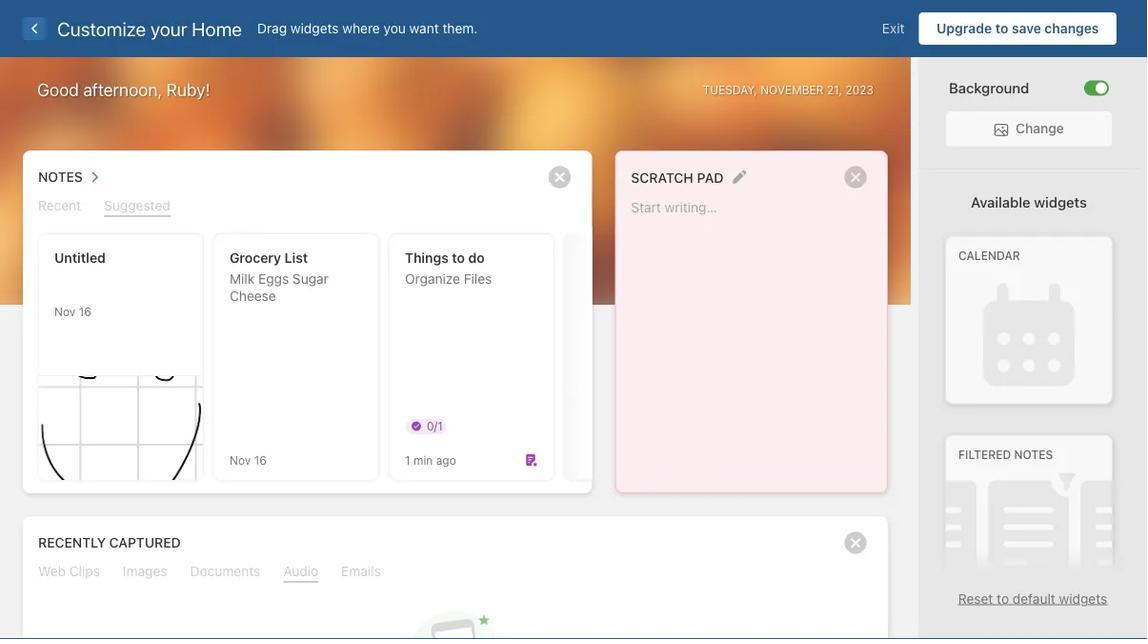 Task type: describe. For each thing, give the bounding box(es) containing it.
november
[[761, 83, 824, 97]]

save
[[1012, 20, 1042, 36]]

exit button
[[868, 12, 919, 45]]

changes
[[1045, 20, 1100, 36]]

afternoon,
[[83, 80, 162, 100]]

tuesday, november 21, 2023
[[703, 83, 874, 97]]

widgets for available
[[1035, 194, 1088, 210]]

home
[[192, 17, 242, 40]]

your
[[151, 17, 187, 40]]

available widgets
[[972, 194, 1088, 210]]

change
[[1016, 121, 1065, 136]]

calendar
[[959, 249, 1021, 262]]

background
[[950, 80, 1030, 96]]

good afternoon, ruby!
[[37, 80, 210, 100]]

widgets for drag
[[291, 20, 339, 36]]

want
[[410, 20, 439, 36]]

scratch
[[631, 170, 694, 186]]

scratch pad
[[631, 170, 724, 186]]

remove image
[[837, 158, 875, 196]]

filtered notes
[[959, 448, 1054, 462]]

2023
[[846, 83, 874, 97]]

reset
[[959, 591, 994, 607]]



Task type: locate. For each thing, give the bounding box(es) containing it.
2 vertical spatial widgets
[[1060, 591, 1108, 607]]

default
[[1013, 591, 1056, 607]]

reset to default widgets
[[959, 591, 1108, 607]]

1 horizontal spatial remove image
[[837, 524, 875, 562]]

change button
[[947, 112, 1113, 146]]

widgets right available
[[1035, 194, 1088, 210]]

upgrade
[[937, 20, 993, 36]]

customize
[[57, 17, 146, 40]]

to for reset
[[997, 591, 1010, 607]]

reset to default widgets button
[[959, 591, 1108, 607]]

them.
[[443, 20, 478, 36]]

0 horizontal spatial remove image
[[541, 158, 579, 196]]

1 vertical spatial to
[[997, 591, 1010, 607]]

remove image
[[541, 158, 579, 196], [837, 524, 875, 562]]

0 vertical spatial to
[[996, 20, 1009, 36]]

to left save at the top
[[996, 20, 1009, 36]]

widgets right drag
[[291, 20, 339, 36]]

scratch pad button
[[631, 165, 724, 190]]

1 vertical spatial remove image
[[837, 524, 875, 562]]

background image
[[1096, 82, 1108, 94]]

to
[[996, 20, 1009, 36], [997, 591, 1010, 607]]

customize your home
[[57, 17, 242, 40]]

good
[[37, 80, 79, 100]]

exit
[[883, 20, 905, 36]]

edit widget title image
[[733, 170, 747, 184]]

1 vertical spatial widgets
[[1035, 194, 1088, 210]]

ruby!
[[167, 80, 210, 100]]

tuesday,
[[703, 83, 758, 97]]

0 vertical spatial widgets
[[291, 20, 339, 36]]

to inside button
[[996, 20, 1009, 36]]

drag widgets where you want them.
[[257, 20, 478, 36]]

where
[[343, 20, 380, 36]]

notes
[[1015, 448, 1054, 462]]

widgets
[[291, 20, 339, 36], [1035, 194, 1088, 210], [1060, 591, 1108, 607]]

pad
[[697, 170, 724, 186]]

to for upgrade
[[996, 20, 1009, 36]]

21,
[[827, 83, 843, 97]]

0 vertical spatial remove image
[[541, 158, 579, 196]]

upgrade to save changes
[[937, 20, 1100, 36]]

filtered
[[959, 448, 1012, 462]]

available
[[972, 194, 1031, 210]]

upgrade to save changes button
[[919, 12, 1117, 45]]

widgets right default
[[1060, 591, 1108, 607]]

drag
[[257, 20, 287, 36]]

to right reset
[[997, 591, 1010, 607]]

you
[[384, 20, 406, 36]]



Task type: vqa. For each thing, say whether or not it's contained in the screenshot.
3
no



